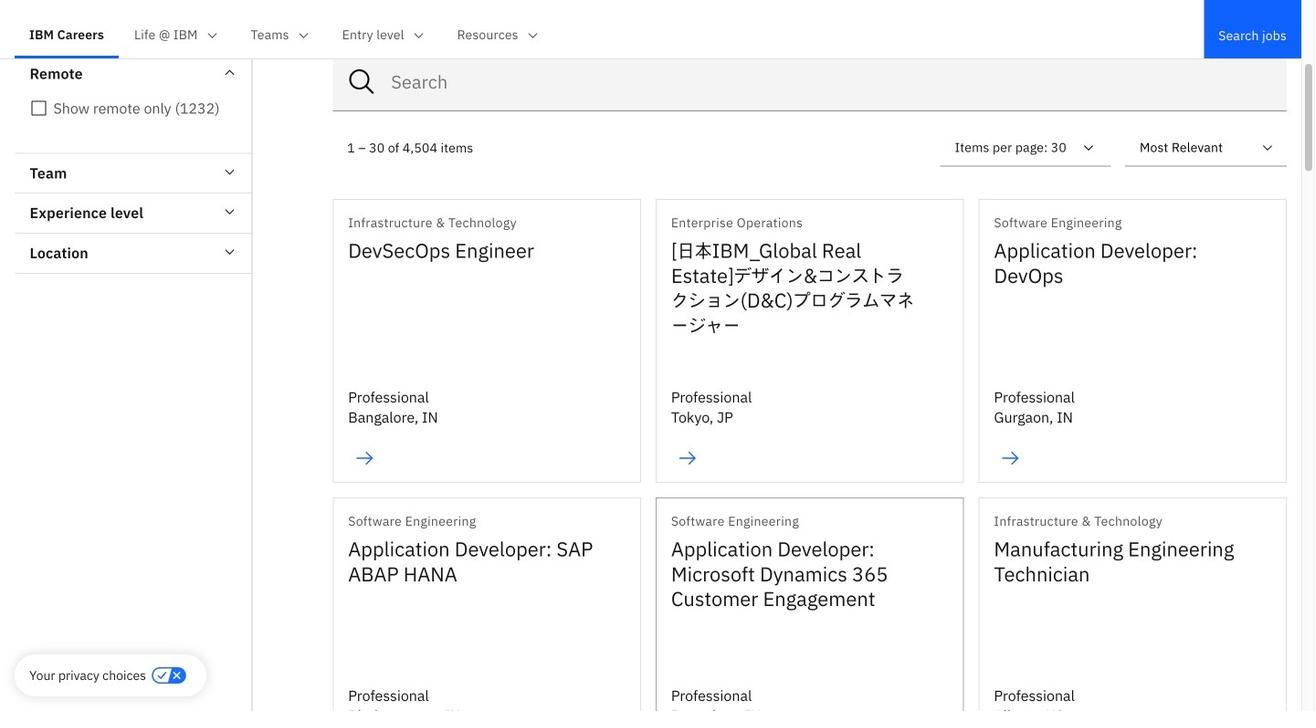 Task type: locate. For each thing, give the bounding box(es) containing it.
your privacy choices element
[[29, 666, 146, 686]]



Task type: vqa. For each thing, say whether or not it's contained in the screenshot.
'Your privacy choices' element
yes



